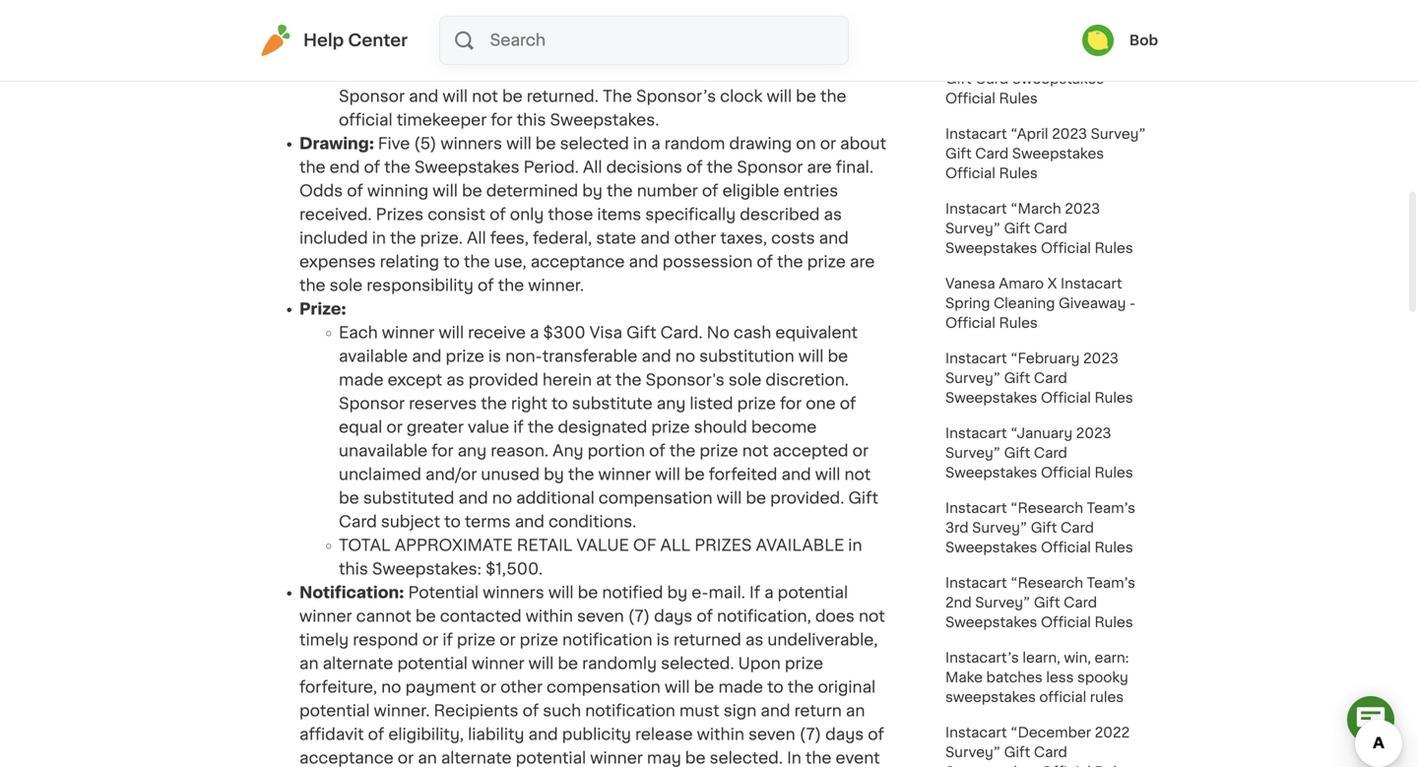Task type: describe. For each thing, give the bounding box(es) containing it.
and down state
[[629, 254, 659, 270]]

sweepstakes inside instacart "research team's 2nd survey" gift card sweepstakes official rules
[[946, 616, 1038, 630]]

or down contacted
[[500, 633, 516, 648]]

one
[[806, 396, 836, 412]]

card inside the prize: each winner will receive a $300 visa gift card. no cash equivalent available and prize is non-transferable and no substitution will be made except as provided herein at the sponsor's sole discretion. sponsor reserves the right to substitute any listed prize for one of equal or greater value if the designated prize should become unavailable for any reason. any portion of the prize not accepted or unclaimed and/or unused by the winner will be forfeited and will not be substituted and no additional compensation will be provided. gift card subject to terms and conditions. total approximate retail value of all prizes available in this sweepstakes: $1,500.
[[339, 514, 377, 530]]

will down accepted
[[816, 467, 841, 483]]

rules for "january
[[1095, 466, 1134, 480]]

the up odds
[[300, 160, 326, 175]]

respond
[[353, 633, 419, 648]]

sweepstakes for instacart "december 2022 survey" gift card sweepstakes official rules
[[946, 766, 1038, 767]]

survey" for instacart "march 2023 survey" gift card sweepstakes official rules
[[946, 222, 1001, 235]]

vanesa amaro x instacart spring cleaning giveaway - official rules
[[946, 277, 1136, 330]]

and up provided.
[[782, 467, 812, 483]]

sweepstakes:
[[372, 562, 482, 577]]

the down 'any'
[[568, 467, 595, 483]]

expenses
[[300, 254, 376, 270]]

a inside potential winners will be notified by e-mail. if a potential winner cannot be contacted within seven (7) days of notification, does not timely respond or if prize or prize notification is returned as undeliverable, an alternate potential winner will be randomly selected. upon prize forfeiture, no payment or other compensation will be made to the original potential winner. recipients of such notification must sign and return an affidavit of eligibility, liability and publicity release within seven (7) days of acceptance or an alternate potential winner may be selected. in th
[[765, 585, 774, 601]]

responsibility
[[367, 278, 474, 294]]

learn,
[[1023, 651, 1061, 665]]

rules for "february
[[1095, 391, 1134, 405]]

final.
[[836, 160, 874, 175]]

received.
[[300, 207, 372, 223]]

-
[[1130, 297, 1136, 310]]

of right affidavit
[[368, 727, 384, 743]]

non-
[[505, 349, 543, 365]]

gift inside instacart "april 2023 survey" gift card sweepstakes official rules
[[946, 147, 972, 161]]

visa
[[590, 325, 623, 341]]

the inside potential winners will be notified by e-mail. if a potential winner cannot be contacted within seven (7) days of notification, does not timely respond or if prize or prize notification is returned as undeliverable, an alternate potential winner will be randomly selected. upon prize forfeiture, no payment or other compensation will be made to the original potential winner. recipients of such notification must sign and return an affidavit of eligibility, liability and publicity release within seven (7) days of acceptance or an alternate potential winner may be selected. in th
[[788, 680, 814, 696]]

compensation inside potential winners will be notified by e-mail. if a potential winner cannot be contacted within seven (7) days of notification, does not timely respond or if prize or prize notification is returned as undeliverable, an alternate potential winner will be randomly selected. upon prize forfeiture, no payment or other compensation will be made to the original potential winner. recipients of such notification must sign and return an affidavit of eligibility, liability and publicity release within seven (7) days of acceptance or an alternate potential winner may be selected. in th
[[547, 680, 661, 696]]

official inside instacart "research team's 2nd survey" gift card sweepstakes official rules
[[1041, 616, 1092, 630]]

and right sign on the bottom of the page
[[761, 703, 791, 719]]

the down use,
[[498, 278, 524, 294]]

must
[[680, 703, 720, 719]]

or right accepted
[[853, 443, 869, 459]]

gift inside instacart "december 2022 survey" gift card sweepstakes official rules
[[1005, 746, 1031, 760]]

unavailable
[[339, 443, 428, 459]]

on
[[796, 136, 816, 152]]

release
[[636, 727, 693, 743]]

1 vertical spatial notification
[[585, 703, 676, 719]]

if inside the prize: each winner will receive a $300 visa gift card. no cash equivalent available and prize is non-transferable and no substitution will be made except as provided herein at the sponsor's sole discretion. sponsor reserves the right to substitute any listed prize for one of equal or greater value if the designated prize should become unavailable for any reason. any portion of the prize not accepted or unclaimed and/or unused by the winner will be forfeited and will not be substituted and no additional compensation will be provided. gift card subject to terms and conditions. total approximate retail value of all prizes available in this sweepstakes: $1,500.
[[514, 420, 524, 435]]

winners inside five (5) winners will be selected in a random drawing on or about the end of the sweepstakes period. all decisions of the sponsor are final. odds of winning will be determined by the number of eligible entries received. prizes consist of only those items specifically described as included in the prize. all fees, federal, state and other taxes, costs and expenses relating to the use, acceptance and possession of the prize are the sole responsibility of the winner.
[[441, 136, 502, 152]]

drawing
[[730, 136, 792, 152]]

no inside potential winners will be notified by e-mail. if a potential winner cannot be contacted within seven (7) days of notification, does not timely respond or if prize or prize notification is returned as undeliverable, an alternate potential winner will be randomly selected. upon prize forfeiture, no payment or other compensation will be made to the original potential winner. recipients of such notification must sign and return an affidavit of eligibility, liability and publicity release within seven (7) days of acceptance or an alternate potential winner may be selected. in th
[[381, 680, 401, 696]]

may
[[647, 751, 682, 767]]

in inside the prize: each winner will receive a $300 visa gift card. no cash equivalent available and prize is non-transferable and no substitution will be made except as provided herein at the sponsor's sole discretion. sponsor reserves the right to substitute any listed prize for one of equal or greater value if the designated prize should become unavailable for any reason. any portion of the prize not accepted or unclaimed and/or unused by the winner will be forfeited and will not be substituted and no additional compensation will be provided. gift card subject to terms and conditions. total approximate retail value of all prizes available in this sweepstakes: $1,500.
[[849, 538, 863, 554]]

of right end
[[364, 160, 380, 175]]

by inside potential winners will be notified by e-mail. if a potential winner cannot be contacted within seven (7) days of notification, does not timely respond or if prize or prize notification is returned as undeliverable, an alternate potential winner will be randomly selected. upon prize forfeiture, no payment or other compensation will be made to the original potential winner. recipients of such notification must sign and return an affidavit of eligibility, liability and publicity release within seven (7) days of acceptance or an alternate potential winner may be selected. in th
[[667, 585, 688, 601]]

survey" inside instacart "research team's 3rd survey" gift card sweepstakes official rules
[[973, 521, 1028, 535]]

returned
[[674, 633, 742, 648]]

2023 for "april
[[1052, 127, 1088, 141]]

notification:
[[300, 585, 404, 601]]

"april
[[1011, 127, 1049, 141]]

designated
[[558, 420, 648, 435]]

not inside potential winners will be notified by e-mail. if a potential winner cannot be contacted within seven (7) days of notification, does not timely respond or if prize or prize notification is returned as undeliverable, an alternate potential winner will be randomly selected. upon prize forfeiture, no payment or other compensation will be made to the original potential winner. recipients of such notification must sign and return an affidavit of eligibility, liability and publicity release within seven (7) days of acceptance or an alternate potential winner may be selected. in th
[[859, 609, 885, 625]]

of right portion
[[649, 443, 666, 459]]

instacart's learn, win, earn: make batches less spooky sweepstakes official rules
[[946, 651, 1130, 704]]

winner down portion
[[599, 467, 651, 483]]

sweepstakes for instacart "february 2023 survey" gift card sweepstakes official rules
[[946, 391, 1038, 405]]

team's for instacart "research team's 2nd survey" gift card sweepstakes official rules
[[1087, 576, 1136, 590]]

will left receive
[[439, 325, 464, 341]]

2023 for "january
[[1077, 427, 1112, 440]]

the right at
[[616, 372, 642, 388]]

rules for "april
[[1000, 167, 1038, 180]]

official inside vanesa amaro x instacart spring cleaning giveaway - official rules
[[946, 316, 996, 330]]

sweepstakes inside instacart "research team's 3rd survey" gift card sweepstakes official rules
[[946, 541, 1038, 555]]

use,
[[494, 254, 527, 270]]

instacart inside vanesa amaro x instacart spring cleaning giveaway - official rules
[[1061, 277, 1123, 291]]

will up must
[[665, 680, 690, 696]]

possession
[[663, 254, 753, 270]]

and down such on the bottom left
[[529, 727, 558, 743]]

gift inside instacart "research team's 2nd survey" gift card sweepstakes official rules
[[1034, 596, 1061, 610]]

"research for 2nd
[[1011, 576, 1084, 590]]

will up consist
[[433, 183, 458, 199]]

reason.
[[491, 443, 549, 459]]

upon
[[739, 656, 781, 672]]

$1,500.
[[486, 562, 543, 577]]

or right respond
[[423, 633, 439, 648]]

and right costs
[[819, 231, 849, 246]]

of down end
[[347, 183, 363, 199]]

instacart's
[[946, 651, 1019, 665]]

other inside five (5) winners will be selected in a random drawing on or about the end of the sweepstakes period. all decisions of the sponsor are final. odds of winning will be determined by the number of eligible entries received. prizes consist of only those items specifically described as included in the prize. all fees, federal, state and other taxes, costs and expenses relating to the use, acceptance and possession of the prize are the sole responsibility of the winner.
[[674, 231, 717, 246]]

0 vertical spatial alternate
[[323, 656, 393, 672]]

official for "january
[[1041, 466, 1092, 480]]

the up items
[[607, 183, 633, 199]]

"february
[[1011, 352, 1080, 366]]

1 horizontal spatial are
[[850, 254, 875, 270]]

potential down such on the bottom left
[[516, 751, 586, 767]]

made inside the prize: each winner will receive a $300 visa gift card. no cash equivalent available and prize is non-transferable and no substitution will be made except as provided herein at the sponsor's sole discretion. sponsor reserves the right to substitute any listed prize for one of equal or greater value if the designated prize should become unavailable for any reason. any portion of the prize not accepted or unclaimed and/or unused by the winner will be forfeited and will not be substituted and no additional compensation will be provided. gift card subject to terms and conditions. total approximate retail value of all prizes available in this sweepstakes: $1,500.
[[339, 372, 384, 388]]

or up recipients
[[480, 680, 497, 696]]

of up receive
[[478, 278, 494, 294]]

eligibility,
[[388, 727, 464, 743]]

2 horizontal spatial no
[[676, 349, 696, 365]]

x
[[1048, 277, 1058, 291]]

consist
[[428, 207, 486, 223]]

at
[[596, 372, 612, 388]]

subject
[[381, 514, 440, 530]]

of left such on the bottom left
[[523, 703, 539, 719]]

instacart for instacart "march 2023 survey" gift card sweepstakes official rules
[[946, 202, 1007, 216]]

gift inside instacart "february 2023 survey" gift card sweepstakes official rules
[[1005, 371, 1031, 385]]

sweepstakes inside five (5) winners will be selected in a random drawing on or about the end of the sweepstakes period. all decisions of the sponsor are final. odds of winning will be determined by the number of eligible entries received. prizes consist of only those items specifically described as included in the prize. all fees, federal, state and other taxes, costs and expenses relating to the use, acceptance and possession of the prize are the sole responsibility of the winner.
[[415, 160, 520, 175]]

value
[[577, 538, 629, 554]]

the left use,
[[464, 254, 490, 270]]

center
[[348, 32, 408, 49]]

of up "returned"
[[697, 609, 713, 625]]

of down the "taxes," on the top right of the page
[[757, 254, 773, 270]]

2 horizontal spatial an
[[846, 703, 865, 719]]

bob
[[1130, 33, 1159, 47]]

be down "forfeited"
[[746, 491, 767, 506]]

instacart "research team's 3rd survey" gift card sweepstakes official rules
[[946, 501, 1136, 555]]

giveaway
[[1059, 297, 1126, 310]]

1 vertical spatial days
[[826, 727, 864, 743]]

0 vertical spatial all
[[583, 160, 602, 175]]

card for instacart "february 2023 survey" gift card sweepstakes official rules
[[1034, 371, 1068, 385]]

1 horizontal spatial an
[[418, 751, 437, 767]]

card.
[[661, 325, 703, 341]]

instacart's learn, win, earn: make batches less spooky sweepstakes official rules link
[[934, 640, 1159, 715]]

1 vertical spatial within
[[697, 727, 745, 743]]

instacart "january 2023 survey" gift card sweepstakes official rules
[[946, 427, 1134, 480]]

all
[[661, 538, 691, 554]]

0 vertical spatial notification
[[563, 633, 653, 648]]

Search search field
[[488, 17, 848, 64]]

instacart for instacart "december 2022 survey" gift card sweepstakes official rules
[[946, 726, 1007, 740]]

potential up the does
[[778, 585, 848, 601]]

1 horizontal spatial alternate
[[441, 751, 512, 767]]

help center
[[303, 32, 408, 49]]

be down equivalent
[[828, 349, 849, 365]]

instacart for instacart "research team's 2nd survey" gift card sweepstakes official rules
[[946, 576, 1007, 590]]

of down random
[[687, 160, 703, 175]]

the up winning
[[384, 160, 411, 175]]

card for instacart "april 2023 survey" gift card sweepstakes official rules
[[976, 147, 1009, 161]]

the down prizes
[[390, 231, 416, 246]]

potential up affidavit
[[300, 703, 370, 719]]

be left the notified
[[578, 585, 598, 601]]

official inside instacart "research team's 3rd survey" gift card sweepstakes official rules
[[1041, 541, 1092, 555]]

conditions.
[[549, 514, 637, 530]]

be down unclaimed on the bottom left
[[339, 491, 359, 506]]

value
[[468, 420, 510, 435]]

mail.
[[709, 585, 746, 601]]

transferable
[[543, 349, 638, 365]]

sweepstakes for instacart "may 2023 survey" gift card sweepstakes official rules
[[1013, 72, 1105, 86]]

sweepstakes for instacart "march 2023 survey" gift card sweepstakes official rules
[[946, 241, 1038, 255]]

accepted
[[773, 443, 849, 459]]

1 vertical spatial (7)
[[800, 727, 822, 743]]

taxes,
[[721, 231, 767, 246]]

be right may
[[686, 751, 706, 767]]

of up fees,
[[490, 207, 506, 223]]

official
[[1040, 691, 1087, 704]]

0 vertical spatial seven
[[577, 609, 624, 625]]

instacart "march 2023 survey" gift card sweepstakes official rules link
[[934, 191, 1159, 266]]

if
[[750, 585, 761, 601]]

be up such on the bottom left
[[558, 656, 578, 672]]

potential up payment at the bottom
[[397, 656, 468, 672]]

by inside five (5) winners will be selected in a random drawing on or about the end of the sweepstakes period. all decisions of the sponsor are final. odds of winning will be determined by the number of eligible entries received. prizes consist of only those items specifically described as included in the prize. all fees, federal, state and other taxes, costs and expenses relating to the use, acceptance and possession of the prize are the sole responsibility of the winner.
[[583, 183, 603, 199]]

period.
[[524, 160, 579, 175]]

winner down contacted
[[472, 656, 525, 672]]

will down retail
[[549, 585, 574, 601]]

rules inside instacart "research team's 2nd survey" gift card sweepstakes official rules
[[1095, 616, 1134, 630]]

become
[[752, 420, 817, 435]]

if inside potential winners will be notified by e-mail. if a potential winner cannot be contacted within seven (7) days of notification, does not timely respond or if prize or prize notification is returned as undeliverable, an alternate potential winner will be randomly selected. upon prize forfeiture, no payment or other compensation will be made to the original potential winner. recipients of such notification must sign and return an affidavit of eligibility, liability and publicity release within seven (7) days of acceptance or an alternate potential winner may be selected. in th
[[443, 633, 453, 648]]

greater
[[407, 420, 464, 435]]

0 horizontal spatial all
[[467, 231, 486, 246]]

each
[[339, 325, 378, 341]]

gift inside instacart "march 2023 survey" gift card sweepstakes official rules
[[1005, 222, 1031, 235]]

sole inside the prize: each winner will receive a $300 visa gift card. no cash equivalent available and prize is non-transferable and no substitution will be made except as provided herein at the sponsor's sole discretion. sponsor reserves the right to substitute any listed prize for one of equal or greater value if the designated prize should become unavailable for any reason. any portion of the prize not accepted or unclaimed and/or unused by the winner will be forfeited and will not be substituted and no additional compensation will be provided. gift card subject to terms and conditions. total approximate retail value of all prizes available in this sweepstakes: $1,500.
[[729, 372, 762, 388]]

card for instacart "january 2023 survey" gift card sweepstakes official rules
[[1034, 446, 1068, 460]]

be down potential
[[416, 609, 436, 625]]

sponsor's
[[646, 372, 725, 388]]

be left "forfeited"
[[685, 467, 705, 483]]

prize:
[[300, 301, 346, 317]]

substitution
[[700, 349, 795, 365]]

instacart "may 2023 survey" gift card sweepstakes official rules link
[[934, 41, 1159, 116]]

winner down publicity
[[590, 751, 643, 767]]

is inside potential winners will be notified by e-mail. if a potential winner cannot be contacted within seven (7) days of notification, does not timely respond or if prize or prize notification is returned as undeliverable, an alternate potential winner will be randomly selected. upon prize forfeiture, no payment or other compensation will be made to the original potential winner. recipients of such notification must sign and return an affidavit of eligibility, liability and publicity release within seven (7) days of acceptance or an alternate potential winner may be selected. in th
[[657, 633, 670, 648]]

retail
[[517, 538, 573, 554]]

the up value
[[481, 396, 507, 412]]

1 horizontal spatial seven
[[749, 727, 796, 743]]

instacart "april 2023 survey" gift card sweepstakes official rules
[[946, 127, 1146, 180]]

official for "march
[[1041, 241, 1092, 255]]

this
[[339, 562, 368, 577]]

1 horizontal spatial any
[[657, 396, 686, 412]]

is inside the prize: each winner will receive a $300 visa gift card. no cash equivalent available and prize is non-transferable and no substitution will be made except as provided herein at the sponsor's sole discretion. sponsor reserves the right to substitute any listed prize for one of equal or greater value if the designated prize should become unavailable for any reason. any portion of the prize not accepted or unclaimed and/or unused by the winner will be forfeited and will not be substituted and no additional compensation will be provided. gift card subject to terms and conditions. total approximate retail value of all prizes available in this sweepstakes: $1,500.
[[489, 349, 501, 365]]

the up prize:
[[300, 278, 326, 294]]

instacart image
[[260, 25, 292, 56]]

rules for "december
[[1095, 766, 1134, 767]]

0 horizontal spatial an
[[300, 656, 319, 672]]

instacart "march 2023 survey" gift card sweepstakes official rules
[[946, 202, 1134, 255]]

sweepstakes for instacart "january 2023 survey" gift card sweepstakes official rules
[[946, 466, 1038, 480]]

or up unavailable
[[387, 420, 403, 435]]

to up approximate in the left bottom of the page
[[444, 514, 461, 530]]

as inside five (5) winners will be selected in a random drawing on or about the end of the sweepstakes period. all decisions of the sponsor are final. odds of winning will be determined by the number of eligible entries received. prizes consist of only those items specifically described as included in the prize. all fees, federal, state and other taxes, costs and expenses relating to the use, acceptance and possession of the prize are the sole responsibility of the winner.
[[824, 207, 842, 223]]

and down 'card.' at top left
[[642, 349, 672, 365]]

bob link
[[1083, 25, 1159, 56]]

and up except
[[412, 349, 442, 365]]

items
[[597, 207, 642, 223]]

will up all
[[655, 467, 681, 483]]

winners inside potential winners will be notified by e-mail. if a potential winner cannot be contacted within seven (7) days of notification, does not timely respond or if prize or prize notification is returned as undeliverable, an alternate potential winner will be randomly selected. upon prize forfeiture, no payment or other compensation will be made to the original potential winner. recipients of such notification must sign and return an affidavit of eligibility, liability and publicity release within seven (7) days of acceptance or an alternate potential winner may be selected. in th
[[483, 585, 545, 601]]

selected
[[560, 136, 629, 152]]

right
[[511, 396, 548, 412]]

payment
[[405, 680, 476, 696]]

instacart "may 2023 survey" gift card sweepstakes official rules
[[946, 52, 1146, 105]]

the down the should
[[670, 443, 696, 459]]

to down herein
[[552, 396, 568, 412]]

prize: each winner will receive a $300 visa gift card. no cash equivalent available and prize is non-transferable and no substitution will be made except as provided herein at the sponsor's sole discretion. sponsor reserves the right to substitute any listed prize for one of equal or greater value if the designated prize should become unavailable for any reason. any portion of the prize not accepted or unclaimed and/or unused by the winner will be forfeited and will not be substituted and no additional compensation will be provided. gift card subject to terms and conditions. total approximate retail value of all prizes available in this sweepstakes: $1,500.
[[300, 301, 879, 577]]

notified
[[602, 585, 663, 601]]

0 vertical spatial days
[[654, 609, 693, 625]]

should
[[694, 420, 748, 435]]

instacart for instacart "research team's 3rd survey" gift card sweepstakes official rules
[[946, 501, 1007, 515]]

and up retail
[[515, 514, 545, 530]]

instacart "research team's 3rd survey" gift card sweepstakes official rules link
[[934, 491, 1159, 566]]

card for instacart "march 2023 survey" gift card sweepstakes official rules
[[1034, 222, 1068, 235]]

be up consist
[[462, 183, 482, 199]]



Task type: vqa. For each thing, say whether or not it's contained in the screenshot.
topmost the a
yes



Task type: locate. For each thing, give the bounding box(es) containing it.
sweepstakes
[[1013, 72, 1105, 86], [1013, 147, 1105, 161], [415, 160, 520, 175], [946, 241, 1038, 255], [946, 391, 1038, 405], [946, 466, 1038, 480], [946, 541, 1038, 555], [946, 616, 1038, 630], [946, 766, 1038, 767]]

0 vertical spatial any
[[657, 396, 686, 412]]

and
[[641, 231, 670, 246], [819, 231, 849, 246], [629, 254, 659, 270], [412, 349, 442, 365], [642, 349, 672, 365], [782, 467, 812, 483], [459, 491, 488, 506], [515, 514, 545, 530], [761, 703, 791, 719], [529, 727, 558, 743]]

not down accepted
[[845, 467, 871, 483]]

0 horizontal spatial any
[[458, 443, 487, 459]]

0 horizontal spatial days
[[654, 609, 693, 625]]

all down selected
[[583, 160, 602, 175]]

2 vertical spatial as
[[746, 633, 764, 648]]

winner up the timely
[[300, 609, 352, 625]]

official inside instacart "may 2023 survey" gift card sweepstakes official rules
[[946, 92, 996, 105]]

instacart down the spring
[[946, 352, 1007, 366]]

survey" inside instacart "research team's 2nd survey" gift card sweepstakes official rules
[[976, 596, 1031, 610]]

"december
[[1011, 726, 1092, 740]]

0 horizontal spatial seven
[[577, 609, 624, 625]]

0 vertical spatial "research
[[1011, 501, 1084, 515]]

rules inside instacart "research team's 3rd survey" gift card sweepstakes official rules
[[1095, 541, 1134, 555]]

"research inside instacart "research team's 3rd survey" gift card sweepstakes official rules
[[1011, 501, 1084, 515]]

0 vertical spatial winner.
[[528, 278, 584, 294]]

sole
[[330, 278, 363, 294], [729, 372, 762, 388]]

instacart for instacart "april 2023 survey" gift card sweepstakes official rules
[[946, 127, 1007, 141]]

0 vertical spatial team's
[[1087, 501, 1136, 515]]

1 vertical spatial as
[[447, 372, 465, 388]]

0 horizontal spatial if
[[443, 633, 453, 648]]

survey" for instacart "april 2023 survey" gift card sweepstakes official rules
[[1091, 127, 1146, 141]]

2 vertical spatial an
[[418, 751, 437, 767]]

relating
[[380, 254, 440, 270]]

winners right the (5)
[[441, 136, 502, 152]]

official inside the instacart "january 2023 survey" gift card sweepstakes official rules
[[1041, 466, 1092, 480]]

notification up publicity
[[585, 703, 676, 719]]

(7)
[[628, 609, 650, 625], [800, 727, 822, 743]]

0 horizontal spatial alternate
[[323, 656, 393, 672]]

liability
[[468, 727, 525, 743]]

0 vertical spatial within
[[526, 609, 573, 625]]

1 vertical spatial are
[[850, 254, 875, 270]]

the down costs
[[777, 254, 804, 270]]

of right one
[[840, 396, 857, 412]]

1 vertical spatial winner.
[[374, 703, 430, 719]]

2023 for "march
[[1065, 202, 1101, 216]]

1 horizontal spatial no
[[492, 491, 512, 506]]

0 horizontal spatial are
[[807, 160, 832, 175]]

1 vertical spatial winners
[[483, 585, 545, 601]]

any down value
[[458, 443, 487, 459]]

official
[[946, 92, 996, 105], [946, 167, 996, 180], [1041, 241, 1092, 255], [946, 316, 996, 330], [1041, 391, 1092, 405], [1041, 466, 1092, 480], [1041, 541, 1092, 555], [1041, 616, 1092, 630], [1041, 766, 1092, 767]]

0 vertical spatial by
[[583, 183, 603, 199]]

2023
[[1052, 52, 1087, 66], [1052, 127, 1088, 141], [1065, 202, 1101, 216], [1084, 352, 1119, 366], [1077, 427, 1112, 440]]

as inside potential winners will be notified by e-mail. if a potential winner cannot be contacted within seven (7) days of notification, does not timely respond or if prize or prize notification is returned as undeliverable, an alternate potential winner will be randomly selected. upon prize forfeiture, no payment or other compensation will be made to the original potential winner. recipients of such notification must sign and return an affidavit of eligibility, liability and publicity release within seven (7) days of acceptance or an alternate potential winner may be selected. in th
[[746, 633, 764, 648]]

0 vertical spatial an
[[300, 656, 319, 672]]

2 horizontal spatial in
[[849, 538, 863, 554]]

1 vertical spatial other
[[501, 680, 543, 696]]

official for "may
[[946, 92, 996, 105]]

sponsor inside five (5) winners will be selected in a random drawing on or about the end of the sweepstakes period. all decisions of the sponsor are final. odds of winning will be determined by the number of eligible entries received. prizes consist of only those items specifically described as included in the prize. all fees, federal, state and other taxes, costs and expenses relating to the use, acceptance and possession of the prize are the sole responsibility of the winner.
[[737, 160, 803, 175]]

1 vertical spatial all
[[467, 231, 486, 246]]

survey" inside instacart "march 2023 survey" gift card sweepstakes official rules
[[946, 222, 1001, 235]]

0 vertical spatial is
[[489, 349, 501, 365]]

to
[[444, 254, 460, 270], [552, 396, 568, 412], [444, 514, 461, 530], [768, 680, 784, 696]]

are
[[807, 160, 832, 175], [850, 254, 875, 270]]

2 horizontal spatial by
[[667, 585, 688, 601]]

(7) down the notified
[[628, 609, 650, 625]]

official up instacart "march 2023 survey" gift card sweepstakes official rules
[[946, 167, 996, 180]]

available
[[756, 538, 845, 554]]

1 horizontal spatial is
[[657, 633, 670, 648]]

2023 for "february
[[1084, 352, 1119, 366]]

additional
[[516, 491, 595, 506]]

official inside instacart "february 2023 survey" gift card sweepstakes official rules
[[1041, 391, 1092, 405]]

recipients
[[434, 703, 519, 719]]

0 horizontal spatial a
[[530, 325, 539, 341]]

to down prize.
[[444, 254, 460, 270]]

rules inside vanesa amaro x instacart spring cleaning giveaway - official rules
[[1000, 316, 1038, 330]]

cash
[[734, 325, 772, 341]]

original
[[818, 680, 876, 696]]

1 vertical spatial no
[[492, 491, 512, 506]]

2 vertical spatial not
[[859, 609, 885, 625]]

sweepstakes down "january
[[946, 466, 1038, 480]]

instacart "december 2022 survey" gift card sweepstakes official rules link
[[934, 715, 1159, 767]]

the up return
[[788, 680, 814, 696]]

0 vertical spatial in
[[633, 136, 647, 152]]

1 vertical spatial "research
[[1011, 576, 1084, 590]]

eligible
[[723, 183, 780, 199]]

sweepstakes down "december
[[946, 766, 1038, 767]]

card for instacart "december 2022 survey" gift card sweepstakes official rules
[[1034, 746, 1068, 760]]

rules for "march
[[1095, 241, 1134, 255]]

1 horizontal spatial a
[[651, 136, 661, 152]]

earn:
[[1095, 651, 1130, 665]]

only
[[510, 207, 544, 223]]

rules up "march in the top right of the page
[[1000, 167, 1038, 180]]

survey" right "april
[[1091, 127, 1146, 141]]

1 horizontal spatial (7)
[[800, 727, 822, 743]]

1 vertical spatial any
[[458, 443, 487, 459]]

make
[[946, 671, 983, 685]]

instacart "research team's 2nd survey" gift card sweepstakes official rules link
[[934, 566, 1159, 640]]

user avatar image
[[1083, 25, 1114, 56]]

other up recipients
[[501, 680, 543, 696]]

survey" right the 3rd
[[973, 521, 1028, 535]]

0 horizontal spatial in
[[372, 231, 386, 246]]

will up discretion.
[[799, 349, 824, 365]]

instacart for instacart "january 2023 survey" gift card sweepstakes official rules
[[946, 427, 1007, 440]]

or down eligibility,
[[398, 751, 414, 767]]

acceptance down the federal,
[[531, 254, 625, 270]]

official up the win,
[[1041, 616, 1092, 630]]

instacart inside instacart "december 2022 survey" gift card sweepstakes official rules
[[946, 726, 1007, 740]]

no
[[676, 349, 696, 365], [492, 491, 512, 506], [381, 680, 401, 696]]

the down random
[[707, 160, 733, 175]]

0 vertical spatial not
[[743, 443, 769, 459]]

2 vertical spatial by
[[667, 585, 688, 601]]

instacart "december 2022 survey" gift card sweepstakes official rules
[[946, 726, 1134, 767]]

selected. down "returned"
[[661, 656, 735, 672]]

vanesa
[[946, 277, 996, 291]]

2023 inside the instacart "january 2023 survey" gift card sweepstakes official rules
[[1077, 427, 1112, 440]]

survey" for instacart "february 2023 survey" gift card sweepstakes official rules
[[946, 371, 1001, 385]]

sole down expenses
[[330, 278, 363, 294]]

rules
[[1090, 691, 1124, 704]]

0 vertical spatial for
[[780, 396, 802, 412]]

0 horizontal spatial winner.
[[374, 703, 430, 719]]

as down entries
[[824, 207, 842, 223]]

1 vertical spatial is
[[657, 633, 670, 648]]

"may
[[1011, 52, 1048, 66]]

in
[[633, 136, 647, 152], [372, 231, 386, 246], [849, 538, 863, 554]]

0 horizontal spatial as
[[447, 372, 465, 388]]

official inside instacart "december 2022 survey" gift card sweepstakes official rules
[[1041, 766, 1092, 767]]

1 horizontal spatial made
[[719, 680, 764, 696]]

sweepstakes inside instacart "april 2023 survey" gift card sweepstakes official rules
[[1013, 147, 1105, 161]]

0 horizontal spatial no
[[381, 680, 401, 696]]

1 horizontal spatial days
[[826, 727, 864, 743]]

unused
[[481, 467, 540, 483]]

1 horizontal spatial for
[[780, 396, 802, 412]]

rules for "may
[[1000, 92, 1038, 105]]

and/or
[[426, 467, 477, 483]]

0 vertical spatial winners
[[441, 136, 502, 152]]

acceptance down affidavit
[[300, 751, 394, 767]]

official for "february
[[1041, 391, 1092, 405]]

will down "forfeited"
[[717, 491, 742, 506]]

discretion.
[[766, 372, 849, 388]]

instacart inside instacart "research team's 2nd survey" gift card sweepstakes official rules
[[946, 576, 1007, 590]]

1 vertical spatial seven
[[749, 727, 796, 743]]

instacart inside instacart "research team's 3rd survey" gift card sweepstakes official rules
[[946, 501, 1007, 515]]

an down eligibility,
[[418, 751, 437, 767]]

team's for instacart "research team's 3rd survey" gift card sweepstakes official rules
[[1087, 501, 1136, 515]]

official up instacart "april 2023 survey" gift card sweepstakes official rules
[[946, 92, 996, 105]]

compensation inside the prize: each winner will receive a $300 visa gift card. no cash equivalent available and prize is non-transferable and no substitution will be made except as provided herein at the sponsor's sole discretion. sponsor reserves the right to substitute any listed prize for one of equal or greater value if the designated prize should become unavailable for any reason. any portion of the prize not accepted or unclaimed and/or unused by the winner will be forfeited and will not be substituted and no additional compensation will be provided. gift card subject to terms and conditions. total approximate retail value of all prizes available in this sweepstakes: $1,500.
[[599, 491, 713, 506]]

winner. inside five (5) winners will be selected in a random drawing on or about the end of the sweepstakes period. all decisions of the sponsor are final. odds of winning will be determined by the number of eligible entries received. prizes consist of only those items specifically described as included in the prize. all fees, federal, state and other taxes, costs and expenses relating to the use, acceptance and possession of the prize are the sole responsibility of the winner.
[[528, 278, 584, 294]]

selected.
[[661, 656, 735, 672], [710, 751, 783, 767]]

about
[[841, 136, 887, 152]]

other inside potential winners will be notified by e-mail. if a potential winner cannot be contacted within seven (7) days of notification, does not timely respond or if prize or prize notification is returned as undeliverable, an alternate potential winner will be randomly selected. upon prize forfeiture, no payment or other compensation will be made to the original potential winner. recipients of such notification must sign and return an affidavit of eligibility, liability and publicity release within seven (7) days of acceptance or an alternate potential winner may be selected. in th
[[501, 680, 543, 696]]

0 vertical spatial acceptance
[[531, 254, 625, 270]]

0 vertical spatial sponsor
[[737, 160, 803, 175]]

undeliverable,
[[768, 633, 878, 648]]

1 horizontal spatial sponsor
[[737, 160, 803, 175]]

0 vertical spatial if
[[514, 420, 524, 435]]

1 horizontal spatial by
[[583, 183, 603, 199]]

and right state
[[641, 231, 670, 246]]

be up period.
[[536, 136, 556, 152]]

seven
[[577, 609, 624, 625], [749, 727, 796, 743]]

instacart inside instacart "february 2023 survey" gift card sweepstakes official rules
[[946, 352, 1007, 366]]

1 vertical spatial for
[[432, 443, 454, 459]]

timely
[[300, 633, 349, 648]]

notification,
[[717, 609, 812, 625]]

by up additional
[[544, 467, 564, 483]]

2023 inside instacart "march 2023 survey" gift card sweepstakes official rules
[[1065, 202, 1101, 216]]

0 horizontal spatial by
[[544, 467, 564, 483]]

card down "december
[[1034, 746, 1068, 760]]

0 vertical spatial a
[[651, 136, 661, 152]]

spooky
[[1078, 671, 1129, 685]]

made inside potential winners will be notified by e-mail. if a potential winner cannot be contacted within seven (7) days of notification, does not timely respond or if prize or prize notification is returned as undeliverable, an alternate potential winner will be randomly selected. upon prize forfeiture, no payment or other compensation will be made to the original potential winner. recipients of such notification must sign and return an affidavit of eligibility, liability and publicity release within seven (7) days of acceptance or an alternate potential winner may be selected. in th
[[719, 680, 764, 696]]

survey" inside the instacart "january 2023 survey" gift card sweepstakes official rules
[[946, 446, 1001, 460]]

if up reason.
[[514, 420, 524, 435]]

1 horizontal spatial all
[[583, 160, 602, 175]]

batches
[[987, 671, 1043, 685]]

sweepstakes inside instacart "may 2023 survey" gift card sweepstakes official rules
[[1013, 72, 1105, 86]]

a up the non-
[[530, 325, 539, 341]]

1 horizontal spatial other
[[674, 231, 717, 246]]

all
[[583, 160, 602, 175], [467, 231, 486, 246]]

sweepstakes for instacart "april 2023 survey" gift card sweepstakes official rules
[[1013, 147, 1105, 161]]

card inside the instacart "january 2023 survey" gift card sweepstakes official rules
[[1034, 446, 1068, 460]]

substitute
[[572, 396, 653, 412]]

"research inside instacart "research team's 2nd survey" gift card sweepstakes official rules
[[1011, 576, 1084, 590]]

winner. down the federal,
[[528, 278, 584, 294]]

card up total
[[339, 514, 377, 530]]

winners down the $1,500.
[[483, 585, 545, 601]]

1 horizontal spatial acceptance
[[531, 254, 625, 270]]

2023 inside instacart "may 2023 survey" gift card sweepstakes official rules
[[1052, 52, 1087, 66]]

official for "april
[[946, 167, 996, 180]]

instacart inside instacart "may 2023 survey" gift card sweepstakes official rules
[[946, 52, 1007, 66]]

instacart left '"may'
[[946, 52, 1007, 66]]

terms
[[465, 514, 511, 530]]

1 horizontal spatial sole
[[729, 372, 762, 388]]

notification up randomly
[[563, 633, 653, 648]]

card inside instacart "march 2023 survey" gift card sweepstakes official rules
[[1034, 222, 1068, 235]]

such
[[543, 703, 581, 719]]

are up entries
[[807, 160, 832, 175]]

as up reserves
[[447, 372, 465, 388]]

"research
[[1011, 501, 1084, 515], [1011, 576, 1084, 590]]

0 vertical spatial sole
[[330, 278, 363, 294]]

determined
[[486, 183, 579, 199]]

card down "february
[[1034, 371, 1068, 385]]

instacart up the giveaway
[[1061, 277, 1123, 291]]

unclaimed
[[339, 467, 422, 483]]

2023 inside instacart "february 2023 survey" gift card sweepstakes official rules
[[1084, 352, 1119, 366]]

or inside five (5) winners will be selected in a random drawing on or about the end of the sweepstakes period. all decisions of the sponsor are final. odds of winning will be determined by the number of eligible entries received. prizes consist of only those items specifically described as included in the prize. all fees, federal, state and other taxes, costs and expenses relating to the use, acceptance and possession of the prize are the sole responsibility of the winner.
[[820, 136, 837, 152]]

alternate down liability
[[441, 751, 512, 767]]

rules up earn:
[[1095, 616, 1134, 630]]

of up specifically
[[702, 183, 719, 199]]

1 vertical spatial not
[[845, 467, 871, 483]]

the down right
[[528, 420, 554, 435]]

be up must
[[694, 680, 715, 696]]

not
[[743, 443, 769, 459], [845, 467, 871, 483], [859, 609, 885, 625]]

rules inside the instacart "january 2023 survey" gift card sweepstakes official rules
[[1095, 466, 1134, 480]]

card up the win,
[[1064, 596, 1098, 610]]

within
[[526, 609, 573, 625], [697, 727, 745, 743]]

in up decisions
[[633, 136, 647, 152]]

0 horizontal spatial sponsor
[[339, 396, 405, 412]]

winner up available
[[382, 325, 435, 341]]

survey" inside instacart "december 2022 survey" gift card sweepstakes official rules
[[946, 746, 1001, 760]]

rules up instacart "research team's 3rd survey" gift card sweepstakes official rules link
[[1095, 466, 1134, 480]]

1 vertical spatial an
[[846, 703, 865, 719]]

card inside instacart "may 2023 survey" gift card sweepstakes official rules
[[976, 72, 1009, 86]]

2023 for "may
[[1052, 52, 1087, 66]]

0 horizontal spatial is
[[489, 349, 501, 365]]

decisions
[[606, 160, 683, 175]]

official down "january
[[1041, 466, 1092, 480]]

sweepstakes inside instacart "march 2023 survey" gift card sweepstakes official rules
[[946, 241, 1038, 255]]

provided.
[[771, 491, 845, 506]]

card inside instacart "december 2022 survey" gift card sweepstakes official rules
[[1034, 746, 1068, 760]]

instacart inside the instacart "january 2023 survey" gift card sweepstakes official rules
[[946, 427, 1007, 440]]

compensation up the of
[[599, 491, 713, 506]]

sweepstakes inside instacart "december 2022 survey" gift card sweepstakes official rules
[[946, 766, 1038, 767]]

0 vertical spatial selected.
[[661, 656, 735, 672]]

not right the does
[[859, 609, 885, 625]]

specifically
[[646, 207, 736, 223]]

0 horizontal spatial for
[[432, 443, 454, 459]]

2 team's from the top
[[1087, 576, 1136, 590]]

equivalent
[[776, 325, 858, 341]]

to inside potential winners will be notified by e-mail. if a potential winner cannot be contacted within seven (7) days of notification, does not timely respond or if prize or prize notification is returned as undeliverable, an alternate potential winner will be randomly selected. upon prize forfeiture, no payment or other compensation will be made to the original potential winner. recipients of such notification must sign and return an affidavit of eligibility, liability and publicity release within seven (7) days of acceptance or an alternate potential winner may be selected. in th
[[768, 680, 784, 696]]

fees,
[[490, 231, 529, 246]]

acceptance inside potential winners will be notified by e-mail. if a potential winner cannot be contacted within seven (7) days of notification, does not timely respond or if prize or prize notification is returned as undeliverable, an alternate potential winner will be randomly selected. upon prize forfeiture, no payment or other compensation will be made to the original potential winner. recipients of such notification must sign and return an affidavit of eligibility, liability and publicity release within seven (7) days of acceptance or an alternate potential winner may be selected. in th
[[300, 751, 394, 767]]

reserves
[[409, 396, 477, 412]]

team's inside instacart "research team's 2nd survey" gift card sweepstakes official rules
[[1087, 576, 1136, 590]]

rules inside instacart "february 2023 survey" gift card sweepstakes official rules
[[1095, 391, 1134, 405]]

by inside the prize: each winner will receive a $300 visa gift card. no cash equivalent available and prize is non-transferable and no substitution will be made except as provided herein at the sponsor's sole discretion. sponsor reserves the right to substitute any listed prize for one of equal or greater value if the designated prize should become unavailable for any reason. any portion of the prize not accepted or unclaimed and/or unused by the winner will be forfeited and will not be substituted and no additional compensation will be provided. gift card subject to terms and conditions. total approximate retail value of all prizes available in this sweepstakes: $1,500.
[[544, 467, 564, 483]]

(5)
[[414, 136, 437, 152]]

of
[[633, 538, 657, 554]]

and up terms
[[459, 491, 488, 506]]

will up such on the bottom left
[[529, 656, 554, 672]]

a inside five (5) winners will be selected in a random drawing on or about the end of the sweepstakes period. all decisions of the sponsor are final. odds of winning will be determined by the number of eligible entries received. prizes consist of only those items specifically described as included in the prize. all fees, federal, state and other taxes, costs and expenses relating to the use, acceptance and possession of the prize are the sole responsibility of the winner.
[[651, 136, 661, 152]]

2023 right "march in the top right of the page
[[1065, 202, 1101, 216]]

rules inside instacart "april 2023 survey" gift card sweepstakes official rules
[[1000, 167, 1038, 180]]

will up period.
[[506, 136, 532, 152]]

publicity
[[562, 727, 631, 743]]

no down unused
[[492, 491, 512, 506]]

0 vertical spatial (7)
[[628, 609, 650, 625]]

sweepstakes up "january
[[946, 391, 1038, 405]]

gift inside instacart "research team's 3rd survey" gift card sweepstakes official rules
[[1031, 521, 1058, 535]]

official for "december
[[1041, 766, 1092, 767]]

instacart inside instacart "march 2023 survey" gift card sweepstakes official rules
[[946, 202, 1007, 216]]

2023 inside instacart "april 2023 survey" gift card sweepstakes official rules
[[1052, 127, 1088, 141]]

potential
[[778, 585, 848, 601], [397, 656, 468, 672], [300, 703, 370, 719], [516, 751, 586, 767]]

1 team's from the top
[[1087, 501, 1136, 515]]

a inside the prize: each winner will receive a $300 visa gift card. no cash equivalent available and prize is non-transferable and no substitution will be made except as provided herein at the sponsor's sole discretion. sponsor reserves the right to substitute any listed prize for one of equal or greater value if the designated prize should become unavailable for any reason. any portion of the prize not accepted or unclaimed and/or unused by the winner will be forfeited and will not be substituted and no additional compensation will be provided. gift card subject to terms and conditions. total approximate retail value of all prizes available in this sweepstakes: $1,500.
[[530, 325, 539, 341]]

1 horizontal spatial winner.
[[528, 278, 584, 294]]

instacart "february 2023 survey" gift card sweepstakes official rules link
[[934, 341, 1159, 416]]

rules up instacart "january 2023 survey" gift card sweepstakes official rules link
[[1095, 391, 1134, 405]]

prize
[[808, 254, 846, 270], [446, 349, 485, 365], [738, 396, 776, 412], [652, 420, 690, 435], [700, 443, 739, 459], [457, 633, 496, 648], [520, 633, 559, 648], [785, 656, 824, 672]]

by left e-
[[667, 585, 688, 601]]

winning
[[367, 183, 429, 199]]

1 vertical spatial team's
[[1087, 576, 1136, 590]]

1 vertical spatial compensation
[[547, 680, 661, 696]]

e-
[[692, 585, 709, 601]]

as inside the prize: each winner will receive a $300 visa gift card. no cash equivalent available and prize is non-transferable and no substitution will be made except as provided herein at the sponsor's sole discretion. sponsor reserves the right to substitute any listed prize for one of equal or greater value if the designated prize should become unavailable for any reason. any portion of the prize not accepted or unclaimed and/or unused by the winner will be forfeited and will not be substituted and no additional compensation will be provided. gift card subject to terms and conditions. total approximate retail value of all prizes available in this sweepstakes: $1,500.
[[447, 372, 465, 388]]

included
[[300, 231, 368, 246]]

other
[[674, 231, 717, 246], [501, 680, 543, 696]]

described
[[740, 207, 820, 223]]

end
[[330, 160, 360, 175]]

as up upon
[[746, 633, 764, 648]]

1 horizontal spatial within
[[697, 727, 745, 743]]

team's down instacart "january 2023 survey" gift card sweepstakes official rules link
[[1087, 501, 1136, 515]]

official inside instacart "march 2023 survey" gift card sweepstakes official rules
[[1041, 241, 1092, 255]]

sweepstakes inside instacart "february 2023 survey" gift card sweepstakes official rules
[[946, 391, 1038, 405]]

card for instacart "may 2023 survey" gift card sweepstakes official rules
[[976, 72, 1009, 86]]

0 vertical spatial made
[[339, 372, 384, 388]]

random
[[665, 136, 726, 152]]

compensation
[[599, 491, 713, 506], [547, 680, 661, 696]]

sweepstakes down "april
[[1013, 147, 1105, 161]]

amaro
[[999, 277, 1044, 291]]

team's inside instacart "research team's 3rd survey" gift card sweepstakes official rules
[[1087, 501, 1136, 515]]

the
[[300, 160, 326, 175], [384, 160, 411, 175], [707, 160, 733, 175], [607, 183, 633, 199], [390, 231, 416, 246], [464, 254, 490, 270], [777, 254, 804, 270], [300, 278, 326, 294], [498, 278, 524, 294], [616, 372, 642, 388], [481, 396, 507, 412], [528, 420, 554, 435], [670, 443, 696, 459], [568, 467, 595, 483], [788, 680, 814, 696]]

2 horizontal spatial as
[[824, 207, 842, 223]]

survey" inside instacart "april 2023 survey" gift card sweepstakes official rules
[[1091, 127, 1146, 141]]

1 horizontal spatial if
[[514, 420, 524, 435]]

alternate up forfeiture,
[[323, 656, 393, 672]]

"march
[[1011, 202, 1062, 216]]

2 horizontal spatial a
[[765, 585, 774, 601]]

0 horizontal spatial (7)
[[628, 609, 650, 625]]

"research down instacart "research team's 3rd survey" gift card sweepstakes official rules link
[[1011, 576, 1084, 590]]

card inside instacart "april 2023 survey" gift card sweepstakes official rules
[[976, 147, 1009, 161]]

card inside instacart "research team's 2nd survey" gift card sweepstakes official rules
[[1064, 596, 1098, 610]]

1 "research from the top
[[1011, 501, 1084, 515]]

rules inside instacart "may 2023 survey" gift card sweepstakes official rules
[[1000, 92, 1038, 105]]

rules down 2022
[[1095, 766, 1134, 767]]

sweepstakes inside the instacart "january 2023 survey" gift card sweepstakes official rules
[[946, 466, 1038, 480]]

0 horizontal spatial within
[[526, 609, 573, 625]]

instacart left "march in the top right of the page
[[946, 202, 1007, 216]]

potential
[[408, 585, 479, 601]]

to inside five (5) winners will be selected in a random drawing on or about the end of the sweepstakes period. all decisions of the sponsor are final. odds of winning will be determined by the number of eligible entries received. prizes consist of only those items specifically described as included in the prize. all fees, federal, state and other taxes, costs and expenses relating to the use, acceptance and possession of the prize are the sole responsibility of the winner.
[[444, 254, 460, 270]]

days down e-
[[654, 609, 693, 625]]

rules inside instacart "march 2023 survey" gift card sweepstakes official rules
[[1095, 241, 1134, 255]]

in right available
[[849, 538, 863, 554]]

survey" for instacart "january 2023 survey" gift card sweepstakes official rules
[[946, 446, 1001, 460]]

compensation down randomly
[[547, 680, 661, 696]]

1 horizontal spatial in
[[633, 136, 647, 152]]

total
[[339, 538, 391, 554]]

survey" for instacart "may 2023 survey" gift card sweepstakes official rules
[[1091, 52, 1146, 66]]

five (5) winners will be selected in a random drawing on or about the end of the sweepstakes period. all decisions of the sponsor are final. odds of winning will be determined by the number of eligible entries received. prizes consist of only those items specifically described as included in the prize. all fees, federal, state and other taxes, costs and expenses relating to the use, acceptance and possession of the prize are the sole responsibility of the winner.
[[300, 136, 887, 294]]

or
[[820, 136, 837, 152], [387, 420, 403, 435], [853, 443, 869, 459], [423, 633, 439, 648], [500, 633, 516, 648], [480, 680, 497, 696], [398, 751, 414, 767]]

2023 right "january
[[1077, 427, 1112, 440]]

is down receive
[[489, 349, 501, 365]]

sole inside five (5) winners will be selected in a random drawing on or about the end of the sweepstakes period. all decisions of the sponsor are final. odds of winning will be determined by the number of eligible entries received. prizes consist of only those items specifically described as included in the prize. all fees, federal, state and other taxes, costs and expenses relating to the use, acceptance and possession of the prize are the sole responsibility of the winner.
[[330, 278, 363, 294]]

of down original
[[868, 727, 885, 743]]

survey" inside instacart "february 2023 survey" gift card sweepstakes official rules
[[946, 371, 1001, 385]]

instacart for instacart "february 2023 survey" gift card sweepstakes official rules
[[946, 352, 1007, 366]]

affidavit
[[300, 727, 364, 743]]

any
[[553, 443, 584, 459]]

2 vertical spatial in
[[849, 538, 863, 554]]

1 vertical spatial in
[[372, 231, 386, 246]]

sweepstakes up the "instacart's"
[[946, 616, 1038, 630]]

gift inside instacart "may 2023 survey" gift card sweepstakes official rules
[[946, 72, 972, 86]]

survey" for instacart "december 2022 survey" gift card sweepstakes official rules
[[946, 746, 1001, 760]]

winner. inside potential winners will be notified by e-mail. if a potential winner cannot be contacted within seven (7) days of notification, does not timely respond or if prize or prize notification is returned as undeliverable, an alternate potential winner will be randomly selected. upon prize forfeiture, no payment or other compensation will be made to the original potential winner. recipients of such notification must sign and return an affidavit of eligibility, liability and publicity release within seven (7) days of acceptance or an alternate potential winner may be selected. in th
[[374, 703, 430, 719]]

1 vertical spatial by
[[544, 467, 564, 483]]

card down "january
[[1034, 446, 1068, 460]]

odds
[[300, 183, 343, 199]]

gift inside the instacart "january 2023 survey" gift card sweepstakes official rules
[[1005, 446, 1031, 460]]

spring
[[946, 297, 991, 310]]

receive
[[468, 325, 526, 341]]

"research for 3rd
[[1011, 501, 1084, 515]]

made up sign on the bottom of the page
[[719, 680, 764, 696]]

0 horizontal spatial made
[[339, 372, 384, 388]]

1 vertical spatial selected.
[[710, 751, 783, 767]]

sole down substitution
[[729, 372, 762, 388]]

2 "research from the top
[[1011, 576, 1084, 590]]

acceptance inside five (5) winners will be selected in a random drawing on or about the end of the sweepstakes period. all decisions of the sponsor are final. odds of winning will be determined by the number of eligible entries received. prizes consist of only those items specifically described as included in the prize. all fees, federal, state and other taxes, costs and expenses relating to the use, acceptance and possession of the prize are the sole responsibility of the winner.
[[531, 254, 625, 270]]

sweepstakes up vanesa in the top right of the page
[[946, 241, 1038, 255]]

2nd
[[946, 596, 972, 610]]

(7) down return
[[800, 727, 822, 743]]

0 vertical spatial compensation
[[599, 491, 713, 506]]

card inside instacart "february 2023 survey" gift card sweepstakes official rules
[[1034, 371, 1068, 385]]

prize inside five (5) winners will be selected in a random drawing on or about the end of the sweepstakes period. all decisions of the sponsor are final. odds of winning will be determined by the number of eligible entries received. prizes consist of only those items specifically described as included in the prize. all fees, federal, state and other taxes, costs and expenses relating to the use, acceptance and possession of the prize are the sole responsibility of the winner.
[[808, 254, 846, 270]]

cleaning
[[994, 297, 1056, 310]]

1 horizontal spatial as
[[746, 633, 764, 648]]

sponsor inside the prize: each winner will receive a $300 visa gift card. no cash equivalent available and prize is non-transferable and no substitution will be made except as provided herein at the sponsor's sole discretion. sponsor reserves the right to substitute any listed prize for one of equal or greater value if the designated prize should become unavailable for any reason. any portion of the prize not accepted or unclaimed and/or unused by the winner will be forfeited and will not be substituted and no additional compensation will be provided. gift card subject to terms and conditions. total approximate retail value of all prizes available in this sweepstakes: $1,500.
[[339, 396, 405, 412]]

an
[[300, 656, 319, 672], [846, 703, 865, 719], [418, 751, 437, 767]]

rules inside instacart "december 2022 survey" gift card sweepstakes official rules
[[1095, 766, 1134, 767]]

1 vertical spatial alternate
[[441, 751, 512, 767]]

instacart for instacart "may 2023 survey" gift card sweepstakes official rules
[[946, 52, 1007, 66]]

instacart inside instacart "april 2023 survey" gift card sweepstakes official rules
[[946, 127, 1007, 141]]

or right on
[[820, 136, 837, 152]]

card inside instacart "research team's 3rd survey" gift card sweepstakes official rules
[[1061, 521, 1095, 535]]

0 horizontal spatial other
[[501, 680, 543, 696]]

return
[[795, 703, 842, 719]]



